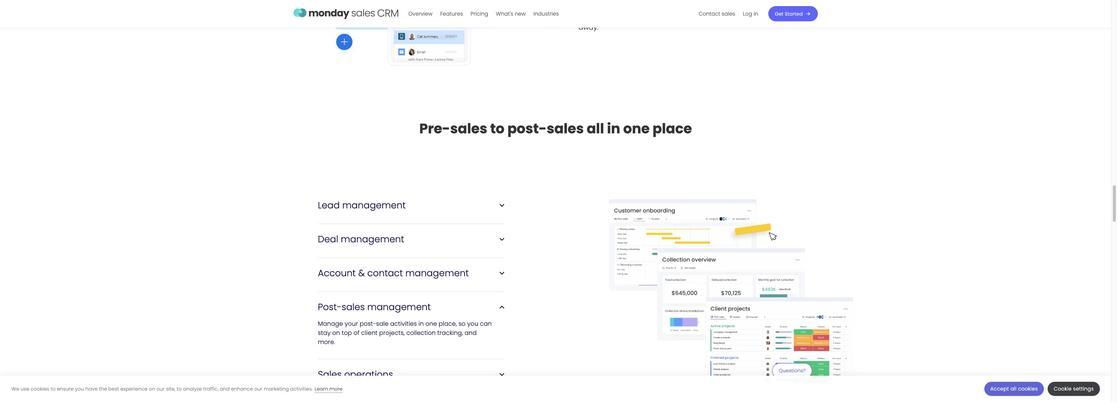 Task type: locate. For each thing, give the bounding box(es) containing it.
on
[[332, 329, 340, 337], [149, 385, 155, 392]]

place,
[[439, 319, 457, 328]]

post- inside "manage your post-sale activities in one place, so you can stay on top of client projects, collection tracking, and more."
[[360, 319, 376, 328]]

1 horizontal spatial in
[[607, 119, 620, 138]]

questions? button
[[772, 363, 812, 383]]

in
[[754, 10, 759, 18], [607, 119, 620, 138], [419, 319, 424, 328]]

on left the top
[[332, 329, 340, 337]]

0 horizontal spatial one
[[426, 319, 437, 328]]

cookie settings button
[[1048, 382, 1100, 396]]

cookies
[[31, 385, 49, 392], [1018, 385, 1038, 393]]

pre-sales to post-sales all in one place
[[419, 119, 692, 138]]

what's new link
[[492, 8, 530, 20]]

features link
[[437, 8, 467, 20]]

sales inside "button"
[[722, 10, 736, 18]]

pricing link
[[467, 8, 492, 20]]

2 our from the left
[[254, 385, 262, 392]]

settings
[[1073, 385, 1094, 393]]

2 vertical spatial in
[[419, 319, 424, 328]]

log in
[[743, 10, 759, 18]]

log in link
[[739, 8, 762, 20]]

you left have
[[75, 385, 84, 392]]

dialog
[[0, 376, 1112, 402]]

industries link
[[530, 8, 563, 20]]

dialog containing we use cookies to ensure you have the best experience on our site, to analyze traffic, and enhance our marketing activities.
[[0, 376, 1112, 402]]

0 horizontal spatial cookies
[[31, 385, 49, 392]]

accept all cookies button
[[985, 382, 1044, 396]]

pre-
[[419, 119, 450, 138]]

and
[[465, 329, 477, 337], [220, 385, 230, 392]]

one
[[623, 119, 650, 138], [426, 319, 437, 328]]

the
[[99, 385, 107, 392]]

1 vertical spatial you
[[75, 385, 84, 392]]

our right enhance
[[254, 385, 262, 392]]

features
[[440, 10, 463, 18]]

enhance
[[231, 385, 253, 392]]

in inside "manage your post-sale activities in one place, so you can stay on top of client projects, collection tracking, and more."
[[419, 319, 424, 328]]

to
[[490, 119, 505, 138], [51, 385, 56, 392], [177, 385, 182, 392]]

and right traffic,
[[220, 385, 230, 392]]

0 horizontal spatial post-
[[360, 319, 376, 328]]

cookie
[[1054, 385, 1072, 393]]

client
[[361, 329, 378, 337]]

1 horizontal spatial one
[[623, 119, 650, 138]]

1 vertical spatial all
[[1011, 385, 1017, 393]]

all
[[587, 119, 604, 138], [1011, 385, 1017, 393]]

you right "so"
[[467, 319, 478, 328]]

0 horizontal spatial and
[[220, 385, 230, 392]]

get started button
[[769, 6, 818, 21]]

0 vertical spatial post-
[[508, 119, 547, 138]]

0 horizontal spatial sales
[[450, 119, 487, 138]]

0 horizontal spatial you
[[75, 385, 84, 392]]

cookies for use
[[31, 385, 49, 392]]

learn
[[315, 385, 328, 392]]

0 vertical spatial on
[[332, 329, 340, 337]]

1 vertical spatial in
[[607, 119, 620, 138]]

your
[[345, 319, 358, 328]]

0 vertical spatial one
[[623, 119, 650, 138]]

what's new
[[496, 10, 526, 18]]

2 tab list from the top
[[318, 236, 504, 270]]

2 horizontal spatial to
[[490, 119, 505, 138]]

0 horizontal spatial on
[[149, 385, 155, 392]]

list containing contact sales
[[695, 0, 762, 27]]

our left site, at the left
[[157, 385, 165, 392]]

can
[[480, 319, 492, 328]]

1 vertical spatial on
[[149, 385, 155, 392]]

0 vertical spatial you
[[467, 319, 478, 328]]

1 horizontal spatial on
[[332, 329, 340, 337]]

cookie settings
[[1054, 385, 1094, 393]]

1 vertical spatial and
[[220, 385, 230, 392]]

get started
[[775, 10, 803, 17]]

sales
[[722, 10, 736, 18], [450, 119, 487, 138], [547, 119, 584, 138]]

cookies for all
[[1018, 385, 1038, 393]]

1 horizontal spatial sales
[[547, 119, 584, 138]]

0 vertical spatial and
[[465, 329, 477, 337]]

manage
[[318, 319, 343, 328]]

0 vertical spatial in
[[754, 10, 759, 18]]

post-
[[508, 119, 547, 138], [360, 319, 376, 328]]

2 horizontal spatial in
[[754, 10, 759, 18]]

cookies inside button
[[1018, 385, 1038, 393]]

you inside dialog
[[75, 385, 84, 392]]

tab list
[[318, 202, 504, 236], [318, 236, 504, 270], [318, 270, 504, 304]]

accept
[[991, 385, 1009, 393]]

1 horizontal spatial our
[[254, 385, 262, 392]]

traffic,
[[203, 385, 218, 392]]

log
[[743, 10, 753, 18]]

1 horizontal spatial you
[[467, 319, 478, 328]]

one inside "manage your post-sale activities in one place, so you can stay on top of client projects, collection tracking, and more."
[[426, 319, 437, 328]]

stay
[[318, 329, 331, 337]]

1 horizontal spatial all
[[1011, 385, 1017, 393]]

what's
[[496, 10, 514, 18]]

0 horizontal spatial in
[[419, 319, 424, 328]]

one left place
[[623, 119, 650, 138]]

0 horizontal spatial all
[[587, 119, 604, 138]]

and down "so"
[[465, 329, 477, 337]]

we use cookies to ensure you have the best experience on our site, to analyze traffic, and enhance our marketing activities. learn more
[[11, 385, 343, 392]]

one up collection
[[426, 319, 437, 328]]

you
[[467, 319, 478, 328], [75, 385, 84, 392]]

on right experience
[[149, 385, 155, 392]]

1 vertical spatial post-
[[360, 319, 376, 328]]

so
[[459, 319, 466, 328]]

our
[[157, 385, 165, 392], [254, 385, 262, 392]]

on inside "manage your post-sale activities in one place, so you can stay on top of client projects, collection tracking, and more."
[[332, 329, 340, 337]]

1 vertical spatial one
[[426, 319, 437, 328]]

and inside dialog
[[220, 385, 230, 392]]

1 horizontal spatial and
[[465, 329, 477, 337]]

collection
[[406, 329, 436, 337]]

0 horizontal spatial our
[[157, 385, 165, 392]]

1 horizontal spatial cookies
[[1018, 385, 1038, 393]]

you inside "manage your post-sale activities in one place, so you can stay on top of client projects, collection tracking, and more."
[[467, 319, 478, 328]]

cookies right accept
[[1018, 385, 1038, 393]]

cookies right use
[[31, 385, 49, 392]]

2 horizontal spatial sales
[[722, 10, 736, 18]]

get
[[775, 10, 784, 17]]

1 tab list from the top
[[318, 202, 504, 236]]

list
[[695, 0, 762, 27]]



Task type: vqa. For each thing, say whether or not it's contained in the screenshot.
You
yes



Task type: describe. For each thing, give the bounding box(es) containing it.
activities.
[[290, 385, 313, 392]]

of
[[354, 329, 360, 337]]

place
[[653, 119, 692, 138]]

1 horizontal spatial to
[[177, 385, 182, 392]]

projects,
[[379, 329, 405, 337]]

1 horizontal spatial post-
[[508, 119, 547, 138]]

1 our from the left
[[157, 385, 165, 392]]

manage your post-sale activities in one place, so you can stay on top of client projects, collection tracking, and more. tab list
[[318, 304, 504, 372]]

ensure
[[57, 385, 74, 392]]

boards updated image
[[607, 193, 870, 402]]

we
[[11, 385, 19, 392]]

monday.com crm and sales image
[[294, 5, 399, 21]]

accept all cookies
[[991, 385, 1038, 393]]

pricing
[[471, 10, 489, 18]]

0 horizontal spatial to
[[51, 385, 56, 392]]

in inside log in 'link'
[[754, 10, 759, 18]]

0 vertical spatial all
[[587, 119, 604, 138]]

marketing
[[264, 385, 289, 392]]

industries
[[534, 10, 559, 18]]

more
[[329, 385, 343, 392]]

all inside button
[[1011, 385, 1017, 393]]

top
[[342, 329, 352, 337]]

new
[[515, 10, 526, 18]]

sales for contact
[[722, 10, 736, 18]]

manage your post-sale activities in one place, so you can stay on top of client projects, collection tracking, and more.
[[318, 319, 492, 347]]

analyze
[[183, 385, 202, 392]]

overview link
[[405, 8, 437, 20]]

contact sales button
[[695, 8, 739, 20]]

sale
[[376, 319, 389, 328]]

started
[[785, 10, 803, 17]]

tracking,
[[437, 329, 463, 337]]

contact
[[699, 10, 721, 18]]

manage your post-sale activities in one place, so you can stay on top of client projects, collection tracking, and more. tab
[[318, 304, 504, 347]]

questions?
[[779, 367, 806, 374]]

sales for pre-
[[450, 119, 487, 138]]

and inside "manage your post-sale activities in one place, so you can stay on top of client projects, collection tracking, and more."
[[465, 329, 477, 337]]

learn more link
[[315, 385, 343, 393]]

experience
[[120, 385, 148, 392]]

best
[[108, 385, 119, 392]]

overview
[[409, 10, 433, 18]]

mobile communication image
[[318, 0, 556, 71]]

on inside dialog
[[149, 385, 155, 392]]

use
[[21, 385, 29, 392]]

have
[[85, 385, 98, 392]]

contact sales
[[699, 10, 736, 18]]

3 tab list from the top
[[318, 270, 504, 304]]

activities
[[390, 319, 417, 328]]

more.
[[318, 338, 335, 347]]

site,
[[166, 385, 175, 392]]

main element
[[405, 0, 818, 27]]



